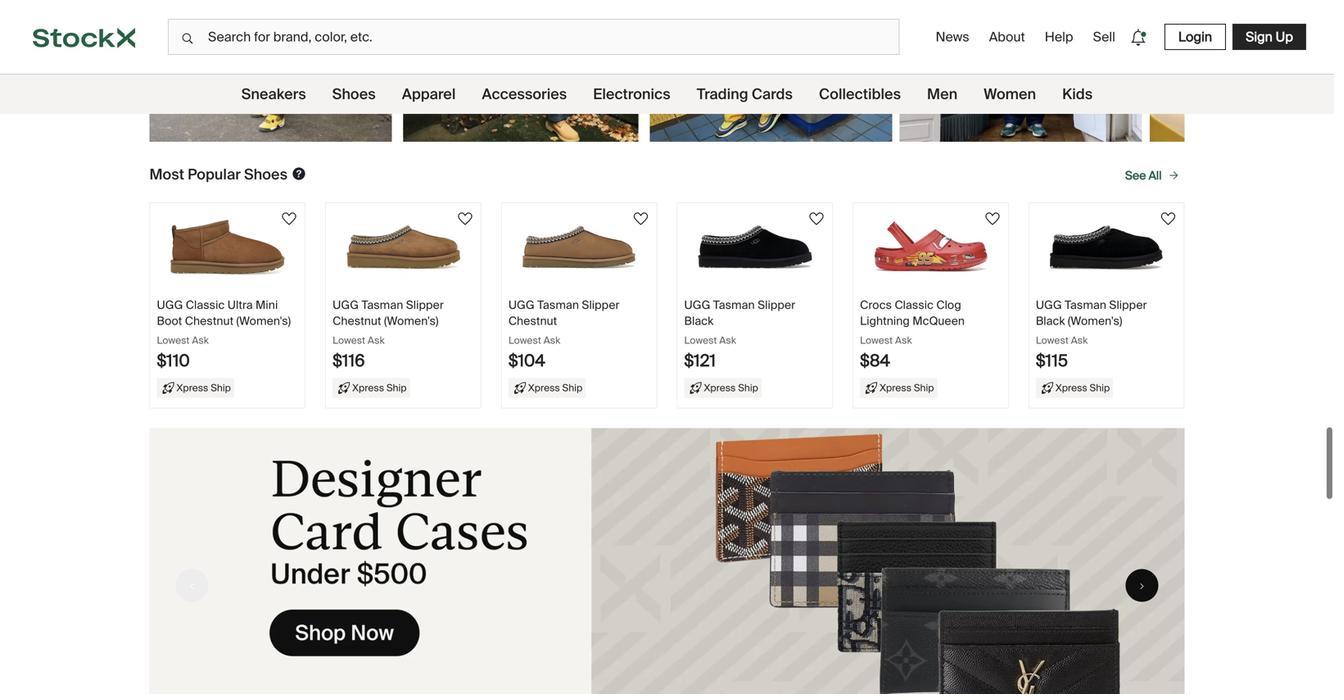 Task type: describe. For each thing, give the bounding box(es) containing it.
ugg classic ultra mini boot chestnut (women's) image
[[170, 216, 285, 278]]

xpress for $115
[[1056, 381, 1088, 394]]

ask inside ugg classic ultra mini boot chestnut (women's) lowest ask $110
[[192, 334, 209, 347]]

ultra
[[228, 298, 253, 313]]

news
[[936, 28, 970, 45]]

notification unread icon image
[[1127, 26, 1150, 49]]

(women's) for $116
[[384, 313, 439, 329]]

1 11 24 apple airpods max headphones nike air max image
[[650, 0, 893, 142]]

crocs classic clog lightning mcqueen lowest ask $84
[[860, 298, 965, 371]]

Search... search field
[[168, 19, 900, 55]]

ask inside ugg tasman slipper black lowest ask $121
[[720, 334, 737, 347]]

trading cards link
[[697, 75, 793, 114]]

login button
[[1165, 24, 1227, 50]]

slipper for $115
[[1110, 298, 1148, 313]]

sell
[[1094, 28, 1116, 45]]

accessories link
[[482, 75, 567, 114]]

sell link
[[1087, 22, 1122, 52]]

popular
[[188, 165, 241, 184]]

mcqueen
[[913, 313, 965, 329]]

ship for $116
[[387, 381, 407, 394]]

men
[[928, 85, 958, 104]]

sneakers link
[[242, 75, 306, 114]]

slipper for $121
[[758, 298, 796, 313]]

black for ask
[[1036, 313, 1066, 329]]

women
[[984, 85, 1037, 104]]

classic for lowest
[[186, 298, 225, 313]]

xpress for $116
[[352, 381, 384, 394]]

login
[[1179, 28, 1213, 45]]

1 vertical spatial shoes
[[244, 165, 288, 184]]

clog
[[937, 298, 962, 313]]

xpress ship for $121
[[704, 381, 759, 394]]

ship for $115
[[1090, 381, 1110, 394]]

most popular shoes image
[[291, 166, 307, 182]]

apparel link
[[402, 75, 456, 114]]

sneakers
[[242, 85, 306, 104]]

most popular shoes
[[150, 165, 288, 184]]

classic for $84
[[895, 298, 934, 313]]

help link
[[1039, 22, 1080, 52]]

kids link
[[1063, 75, 1093, 114]]

xpress ship for $116
[[352, 381, 407, 394]]

$104
[[509, 350, 546, 371]]

shoes link
[[332, 75, 376, 114]]

see all link
[[1121, 162, 1185, 189]]

chestnut inside ugg classic ultra mini boot chestnut (women's) lowest ask $110
[[185, 313, 234, 329]]

sign up button
[[1233, 24, 1307, 50]]

tasman for $104
[[538, 298, 579, 313]]

cards
[[752, 85, 793, 104]]

ask inside ugg tasman slipper chestnut (women's) lowest ask $116
[[368, 334, 385, 347]]

news link
[[930, 22, 976, 52]]

ugg tasman slipper black (women's) image
[[1050, 216, 1164, 278]]

previous slide image
[[184, 582, 200, 590]]

trading
[[697, 85, 749, 104]]

trading cards
[[697, 85, 793, 104]]

lowest inside ugg tasman slipper chestnut lowest ask $104
[[509, 334, 541, 347]]

crocs
[[860, 298, 892, 313]]

accessories
[[482, 85, 567, 104]]

ugg tasman slipper black image
[[698, 216, 813, 278]]

slipper for $116
[[406, 298, 444, 313]]

ask inside crocs classic clog lightning mcqueen lowest ask $84
[[896, 334, 912, 347]]

stockx logo image
[[33, 28, 135, 48]]

next slide image
[[1134, 582, 1151, 590]]

$116
[[333, 350, 365, 371]]

ugg for $116
[[333, 298, 359, 313]]

electronics
[[593, 85, 671, 104]]

$110
[[157, 350, 190, 371]]

help
[[1045, 28, 1074, 45]]

ask inside ugg tasman slipper chestnut lowest ask $104
[[544, 334, 561, 347]]



Task type: vqa. For each thing, say whether or not it's contained in the screenshot.
The 7%
no



Task type: locate. For each thing, give the bounding box(es) containing it.
(women's) inside ugg classic ultra mini boot chestnut (women's) lowest ask $110
[[236, 313, 291, 329]]

ugg inside ugg classic ultra mini boot chestnut (women's) lowest ask $110
[[157, 298, 183, 313]]

ugg tasman slipper black (women's) lowest ask $115
[[1036, 298, 1148, 371]]

kids
[[1063, 85, 1093, 104]]

tasman down ugg tasman slipper black (women's) image
[[1065, 298, 1107, 313]]

classic up mcqueen
[[895, 298, 934, 313]]

ask
[[192, 334, 209, 347], [368, 334, 385, 347], [544, 334, 561, 347], [720, 334, 737, 347], [896, 334, 912, 347], [1071, 334, 1088, 347]]

5 ugg from the left
[[1036, 298, 1063, 313]]

mini
[[256, 298, 278, 313]]

electronics link
[[593, 75, 671, 114]]

2 xpress ship from the left
[[352, 381, 407, 394]]

chestnut
[[185, 313, 234, 329], [333, 313, 381, 329], [509, 313, 557, 329]]

ship down ugg tasman slipper chestnut lowest ask $104
[[563, 381, 583, 394]]

ugg for $110
[[157, 298, 183, 313]]

2 slipper from the left
[[582, 298, 620, 313]]

sign up
[[1246, 28, 1294, 45]]

1 xpress ship from the left
[[177, 381, 231, 394]]

(women's)
[[236, 313, 291, 329], [384, 313, 439, 329], [1068, 313, 1123, 329]]

(women's) up the $115
[[1068, 313, 1123, 329]]

4 ship from the left
[[738, 381, 759, 394]]

2 ugg from the left
[[333, 298, 359, 313]]

lowest inside ugg tasman slipper black lowest ask $121
[[685, 334, 717, 347]]

1 17 24 air jordan 4 retro lightning 2021 image
[[150, 0, 392, 142]]

(women's) inside ugg tasman slipper chestnut (women's) lowest ask $116
[[384, 313, 439, 329]]

xpress for $110
[[177, 381, 208, 394]]

men link
[[928, 75, 958, 114]]

see
[[1126, 168, 1147, 183]]

xpress ship for $84
[[880, 381, 935, 394]]

ugg classic ultra mini boot chestnut (women's) lowest ask $110
[[157, 298, 291, 371]]

xpress ship for $110
[[177, 381, 231, 394]]

lowest up $84
[[860, 334, 893, 347]]

$121
[[685, 350, 716, 371]]

xpress down $110
[[177, 381, 208, 394]]

6 ask from the left
[[1071, 334, 1088, 347]]

ugg
[[157, 298, 183, 313], [333, 298, 359, 313], [509, 298, 535, 313], [685, 298, 711, 313], [1036, 298, 1063, 313]]

tasman down ugg tasman slipper chestnut image
[[538, 298, 579, 313]]

xpress down $121
[[704, 381, 736, 394]]

xpress ship down $110
[[177, 381, 231, 394]]

xpress ship for $104
[[528, 381, 583, 394]]

collectibles
[[819, 85, 901, 104]]

3 xpress from the left
[[528, 381, 560, 394]]

ugg up the $115
[[1036, 298, 1063, 313]]

ugg up the $104
[[509, 298, 535, 313]]

6 ship from the left
[[1090, 381, 1110, 394]]

ugg for $115
[[1036, 298, 1063, 313]]

ugg tasman slipper black lowest ask $121
[[685, 298, 796, 371]]

0 horizontal spatial shoes
[[244, 165, 288, 184]]

about link
[[983, 22, 1032, 52]]

ugg up $121
[[685, 298, 711, 313]]

(women's) down mini
[[236, 313, 291, 329]]

ship down ugg classic ultra mini boot chestnut (women's) lowest ask $110
[[211, 381, 231, 394]]

black up the $115
[[1036, 313, 1066, 329]]

chestnut inside ugg tasman slipper chestnut lowest ask $104
[[509, 313, 557, 329]]

ugg tasman slipper chestnut (women's) lowest ask $116
[[333, 298, 444, 371]]

tasman
[[362, 298, 403, 313], [538, 298, 579, 313], [714, 298, 755, 313], [1065, 298, 1107, 313]]

most
[[150, 165, 184, 184]]

2 classic from the left
[[895, 298, 934, 313]]

lowest inside crocs classic clog lightning mcqueen lowest ask $84
[[860, 334, 893, 347]]

1 ugg from the left
[[157, 298, 183, 313]]

ugg inside ugg tasman slipper chestnut lowest ask $104
[[509, 298, 535, 313]]

$115
[[1036, 350, 1069, 371]]

chestnut for $116
[[333, 313, 381, 329]]

4 ugg from the left
[[685, 298, 711, 313]]

women link
[[984, 75, 1037, 114]]

black inside ugg tasman slipper black (women's) lowest ask $115
[[1036, 313, 1066, 329]]

chestnut down ultra
[[185, 313, 234, 329]]

boot
[[157, 313, 182, 329]]

slipper down ugg tasman slipper black (women's) image
[[1110, 298, 1148, 313]]

0 horizontal spatial classic
[[186, 298, 225, 313]]

1 classic from the left
[[186, 298, 225, 313]]

xpress ship down $121
[[704, 381, 759, 394]]

lowest down boot
[[157, 334, 190, 347]]

5 ship from the left
[[914, 381, 935, 394]]

2 ship from the left
[[387, 381, 407, 394]]

5 lowest from the left
[[860, 334, 893, 347]]

4 ask from the left
[[720, 334, 737, 347]]

ugg for $121
[[685, 298, 711, 313]]

ship down ugg tasman slipper black lowest ask $121
[[738, 381, 759, 394]]

chestnut inside ugg tasman slipper chestnut (women's) lowest ask $116
[[333, 313, 381, 329]]

4 follow image from the left
[[807, 209, 827, 229]]

see all
[[1126, 168, 1162, 183]]

follow image
[[1159, 209, 1179, 229]]

3 chestnut from the left
[[509, 313, 557, 329]]

ugg for $104
[[509, 298, 535, 313]]

xpress for $84
[[880, 381, 912, 394]]

1 17 24 timberland 6 inch premium waterproof wheat image
[[400, 0, 642, 142]]

crocs classic clog lightning mcqueen image
[[874, 216, 989, 278]]

ugg tasman slipper chestnut (women's) image
[[346, 216, 461, 278]]

3 xpress ship from the left
[[528, 381, 583, 394]]

black
[[685, 313, 714, 329], [1036, 313, 1066, 329]]

ship
[[211, 381, 231, 394], [387, 381, 407, 394], [563, 381, 583, 394], [738, 381, 759, 394], [914, 381, 935, 394], [1090, 381, 1110, 394]]

tasman inside ugg tasman slipper black lowest ask $121
[[714, 298, 755, 313]]

classic
[[186, 298, 225, 313], [895, 298, 934, 313]]

1 horizontal spatial black
[[1036, 313, 1066, 329]]

follow image for $84
[[983, 209, 1003, 229]]

1 ask from the left
[[192, 334, 209, 347]]

ship for $84
[[914, 381, 935, 394]]

$84
[[860, 350, 891, 371]]

1 horizontal spatial (women's)
[[384, 313, 439, 329]]

6 xpress from the left
[[1056, 381, 1088, 394]]

4 xpress ship from the left
[[704, 381, 759, 394]]

slipper down ugg tasman slipper black image
[[758, 298, 796, 313]]

lowest up the $104
[[509, 334, 541, 347]]

ugg tasman slipper chestnut lowest ask $104
[[509, 298, 620, 371]]

1 horizontal spatial chestnut
[[333, 313, 381, 329]]

lowest up the $115
[[1036, 334, 1069, 347]]

6 xpress ship from the left
[[1056, 381, 1110, 394]]

tasman for $121
[[714, 298, 755, 313]]

shoes
[[332, 85, 376, 104], [244, 165, 288, 184]]

3 lowest from the left
[[509, 334, 541, 347]]

lowest
[[157, 334, 190, 347], [333, 334, 366, 347], [509, 334, 541, 347], [685, 334, 717, 347], [860, 334, 893, 347], [1036, 334, 1069, 347]]

tasman inside ugg tasman slipper chestnut lowest ask $104
[[538, 298, 579, 313]]

3 slipper from the left
[[758, 298, 796, 313]]

lowest inside ugg tasman slipper chestnut (women's) lowest ask $116
[[333, 334, 366, 347]]

5 xpress from the left
[[880, 381, 912, 394]]

(women's) down "ugg tasman slipper chestnut (women's)" 'image'
[[384, 313, 439, 329]]

lowest inside ugg tasman slipper black (women's) lowest ask $115
[[1036, 334, 1069, 347]]

2 black from the left
[[1036, 313, 1066, 329]]

xpress down $116
[[352, 381, 384, 394]]

tasman down ugg tasman slipper black image
[[714, 298, 755, 313]]

0 horizontal spatial chestnut
[[185, 313, 234, 329]]

follow image
[[280, 209, 299, 229], [455, 209, 475, 229], [631, 209, 651, 229], [807, 209, 827, 229], [983, 209, 1003, 229]]

tasman for $115
[[1065, 298, 1107, 313]]

follow image for lowest
[[280, 209, 299, 229]]

(women's) inside ugg tasman slipper black (women's) lowest ask $115
[[1068, 313, 1123, 329]]

3 (women's) from the left
[[1068, 313, 1123, 329]]

shoes left apparel
[[332, 85, 376, 104]]

0 vertical spatial shoes
[[332, 85, 376, 104]]

classic inside crocs classic clog lightning mcqueen lowest ask $84
[[895, 298, 934, 313]]

ugg inside ugg tasman slipper black lowest ask $121
[[685, 298, 711, 313]]

3 ship from the left
[[563, 381, 583, 394]]

chestnut for $104
[[509, 313, 557, 329]]

xpress for $104
[[528, 381, 560, 394]]

1 lowest from the left
[[157, 334, 190, 347]]

ship down crocs classic clog lightning mcqueen lowest ask $84
[[914, 381, 935, 394]]

apparel
[[402, 85, 456, 104]]

slipper inside ugg tasman slipper black lowest ask $121
[[758, 298, 796, 313]]

2 horizontal spatial chestnut
[[509, 313, 557, 329]]

chestnut up $116
[[333, 313, 381, 329]]

tasman for $116
[[362, 298, 403, 313]]

6 lowest from the left
[[1036, 334, 1069, 347]]

xpress
[[177, 381, 208, 394], [352, 381, 384, 394], [528, 381, 560, 394], [704, 381, 736, 394], [880, 381, 912, 394], [1056, 381, 1088, 394]]

1 5 24 nike air force 1 low white 07 image
[[1150, 0, 1335, 142]]

slipper down "ugg tasman slipper chestnut (women's)" 'image'
[[406, 298, 444, 313]]

2 (women's) from the left
[[384, 313, 439, 329]]

xpress ship for $115
[[1056, 381, 1110, 394]]

xpress ship down $84
[[880, 381, 935, 394]]

black up $121
[[685, 313, 714, 329]]

3 follow image from the left
[[631, 209, 651, 229]]

0 horizontal spatial (women's)
[[236, 313, 291, 329]]

2 chestnut from the left
[[333, 313, 381, 329]]

ship for $104
[[563, 381, 583, 394]]

3 tasman from the left
[[714, 298, 755, 313]]

xpress ship
[[177, 381, 231, 394], [352, 381, 407, 394], [528, 381, 583, 394], [704, 381, 759, 394], [880, 381, 935, 394], [1056, 381, 1110, 394]]

ugg tasman slipper chestnut image
[[522, 216, 637, 278]]

black for $121
[[685, 313, 714, 329]]

slipper inside ugg tasman slipper black (women's) lowest ask $115
[[1110, 298, 1148, 313]]

slipper inside ugg tasman slipper chestnut (women's) lowest ask $116
[[406, 298, 444, 313]]

classic inside ugg classic ultra mini boot chestnut (women's) lowest ask $110
[[186, 298, 225, 313]]

1 black from the left
[[685, 313, 714, 329]]

(women's) for $115
[[1068, 313, 1123, 329]]

ugg up boot
[[157, 298, 183, 313]]

0 horizontal spatial black
[[685, 313, 714, 329]]

2 horizontal spatial (women's)
[[1068, 313, 1123, 329]]

1 11 24 new balance 2002r nightwatch green image
[[900, 0, 1143, 142]]

up
[[1276, 28, 1294, 45]]

xpress ship down the $115
[[1056, 381, 1110, 394]]

ugg inside ugg tasman slipper black (women's) lowest ask $115
[[1036, 298, 1063, 313]]

lowest up $116
[[333, 334, 366, 347]]

xpress ship down $116
[[352, 381, 407, 394]]

follow image for $116
[[455, 209, 475, 229]]

1 (women's) from the left
[[236, 313, 291, 329]]

ugg up $116
[[333, 298, 359, 313]]

3 ask from the left
[[544, 334, 561, 347]]

black inside ugg tasman slipper black lowest ask $121
[[685, 313, 714, 329]]

ship for $121
[[738, 381, 759, 394]]

1 horizontal spatial classic
[[895, 298, 934, 313]]

xpress for $121
[[704, 381, 736, 394]]

tasman inside ugg tasman slipper black (women's) lowest ask $115
[[1065, 298, 1107, 313]]

1 slipper from the left
[[406, 298, 444, 313]]

slipper down ugg tasman slipper chestnut image
[[582, 298, 620, 313]]

2 xpress from the left
[[352, 381, 384, 394]]

slipper
[[406, 298, 444, 313], [582, 298, 620, 313], [758, 298, 796, 313], [1110, 298, 1148, 313]]

ship down ugg tasman slipper chestnut (women's) lowest ask $116 on the left of page
[[387, 381, 407, 394]]

1 tasman from the left
[[362, 298, 403, 313]]

4 slipper from the left
[[1110, 298, 1148, 313]]

xpress down the $104
[[528, 381, 560, 394]]

slipper inside ugg tasman slipper chestnut lowest ask $104
[[582, 298, 620, 313]]

lowest up $121
[[685, 334, 717, 347]]

lightning
[[860, 313, 910, 329]]

3 ugg from the left
[[509, 298, 535, 313]]

1 ship from the left
[[211, 381, 231, 394]]

ship for $110
[[211, 381, 231, 394]]

1 horizontal spatial shoes
[[332, 85, 376, 104]]

ask inside ugg tasman slipper black (women's) lowest ask $115
[[1071, 334, 1088, 347]]

2 lowest from the left
[[333, 334, 366, 347]]

all
[[1149, 168, 1162, 183]]

about
[[990, 28, 1026, 45]]

classic left ultra
[[186, 298, 225, 313]]

5 xpress ship from the left
[[880, 381, 935, 394]]

lowest inside ugg classic ultra mini boot chestnut (women's) lowest ask $110
[[157, 334, 190, 347]]

stockx logo link
[[0, 0, 168, 74]]

collectibles link
[[819, 75, 901, 114]]

2 tasman from the left
[[538, 298, 579, 313]]

4 lowest from the left
[[685, 334, 717, 347]]

5 follow image from the left
[[983, 209, 1003, 229]]

5 ask from the left
[[896, 334, 912, 347]]

ship down ugg tasman slipper black (women's) lowest ask $115 in the right of the page
[[1090, 381, 1110, 394]]

slipper for $104
[[582, 298, 620, 313]]

xpress down the $115
[[1056, 381, 1088, 394]]

tasman down "ugg tasman slipper chestnut (women's)" 'image'
[[362, 298, 403, 313]]

xpress down $84
[[880, 381, 912, 394]]

2 ask from the left
[[368, 334, 385, 347]]

tasman inside ugg tasman slipper chestnut (women's) lowest ask $116
[[362, 298, 403, 313]]

4 tasman from the left
[[1065, 298, 1107, 313]]

ugg inside ugg tasman slipper chestnut (women's) lowest ask $116
[[333, 298, 359, 313]]

sign
[[1246, 28, 1273, 45]]

1 chestnut from the left
[[185, 313, 234, 329]]

2 follow image from the left
[[455, 209, 475, 229]]

product category switcher element
[[0, 75, 1335, 114]]

shoes left most popular shoes icon
[[244, 165, 288, 184]]

1 follow image from the left
[[280, 209, 299, 229]]

xpress ship down the $104
[[528, 381, 583, 394]]

chestnut up the $104
[[509, 313, 557, 329]]

shoes inside product category switcher element
[[332, 85, 376, 104]]

4 xpress from the left
[[704, 381, 736, 394]]

1 xpress from the left
[[177, 381, 208, 394]]



